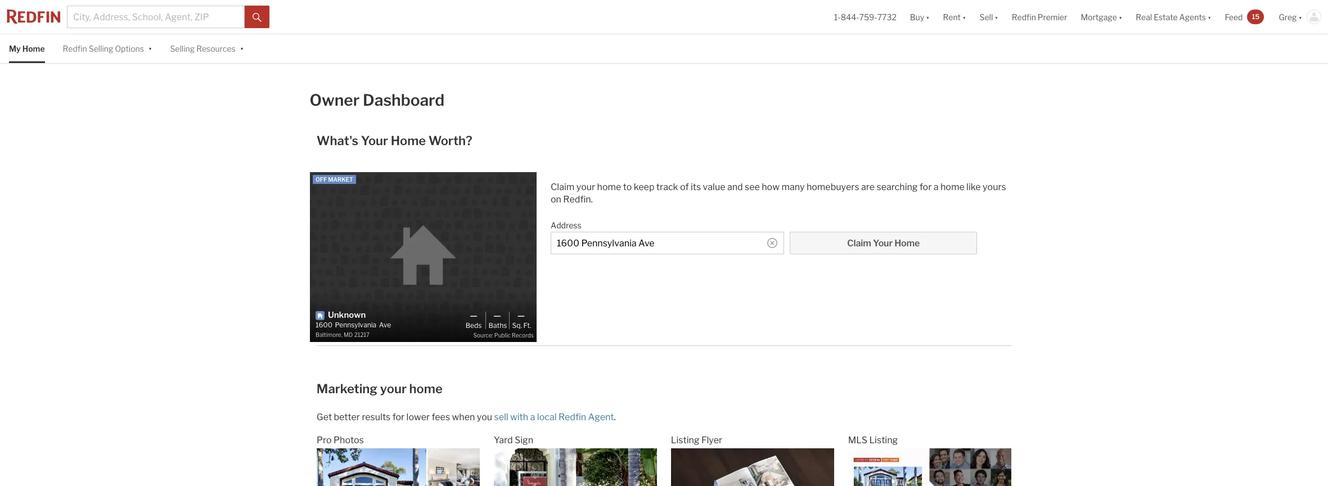 Task type: describe. For each thing, give the bounding box(es) containing it.
mls
[[849, 435, 868, 446]]

unknown
[[328, 310, 366, 320]]

options
[[115, 44, 144, 53]]

flyer
[[702, 435, 723, 446]]

,
[[341, 331, 343, 338]]

844-
[[841, 12, 860, 22]]

sell ▾ button
[[980, 0, 999, 34]]

redfin yard sign image
[[494, 449, 657, 486]]

source:
[[474, 332, 493, 339]]

1-
[[835, 12, 841, 22]]

1600 pennsylvania ave baltimore , md 21217
[[316, 321, 391, 338]]

with
[[511, 412, 529, 423]]

owner dashboard
[[310, 91, 445, 110]]

21217
[[354, 331, 370, 338]]

▾ inside redfin selling options ▾
[[149, 43, 152, 53]]

home for marketing your home
[[410, 382, 443, 396]]

your for marketing
[[380, 382, 407, 396]]

claim for claim your home
[[848, 238, 872, 249]]

what's
[[317, 134, 359, 148]]

track
[[657, 182, 679, 193]]

sign
[[515, 435, 534, 446]]

feed
[[1226, 12, 1244, 22]]

its
[[691, 182, 701, 193]]

marketing your home
[[317, 382, 443, 396]]

get better results for lower fees when you sell with a local redfin agent .
[[317, 412, 616, 423]]

my home link
[[9, 34, 45, 63]]

your for what's
[[361, 134, 388, 148]]

baths
[[489, 322, 507, 330]]

baltimore
[[316, 331, 341, 338]]

1 listing from the left
[[671, 435, 700, 446]]

yours
[[983, 182, 1007, 193]]

real estate agents ▾
[[1137, 12, 1212, 22]]

submit search image
[[253, 13, 262, 22]]

pro
[[317, 435, 332, 446]]

when
[[452, 412, 475, 423]]

— sq. ft.
[[513, 311, 532, 330]]

mortgage
[[1081, 12, 1118, 22]]

mortgage ▾
[[1081, 12, 1123, 22]]

a inside claim your home to keep track of its value and see how many homebuyers are searching for a home like yours on redfin.
[[934, 182, 939, 193]]

2 listing from the left
[[870, 435, 898, 446]]

ave
[[379, 321, 391, 329]]

0 horizontal spatial for
[[393, 412, 405, 423]]

mortgage ▾ button
[[1081, 0, 1123, 34]]

home for what's your home worth?
[[391, 134, 426, 148]]

— for — beds
[[470, 311, 478, 321]]

source: public records
[[474, 332, 534, 339]]

real
[[1137, 12, 1153, 22]]

many
[[782, 182, 805, 193]]

clear input button
[[768, 238, 778, 248]]

buy ▾ button
[[911, 0, 930, 34]]

my
[[9, 44, 21, 53]]

off
[[316, 176, 327, 183]]

1-844-759-7732 link
[[835, 12, 897, 22]]

claim your home to keep track of its value and see how many homebuyers are searching for a home like yours on redfin.
[[551, 182, 1007, 205]]

2 horizontal spatial home
[[941, 182, 965, 193]]

real estate agents ▾ button
[[1130, 0, 1219, 34]]

rent ▾ button
[[944, 0, 967, 34]]

sell ▾
[[980, 12, 999, 22]]

greg
[[1280, 12, 1298, 22]]

home for claim your home
[[895, 238, 920, 249]]

lower
[[407, 412, 430, 423]]

resources
[[197, 44, 236, 53]]

ft.
[[524, 322, 532, 330]]

rent
[[944, 12, 961, 22]]

15
[[1253, 12, 1260, 21]]

▾ right 'mortgage'
[[1119, 12, 1123, 22]]

sq.
[[513, 322, 522, 330]]

redfin for redfin premier
[[1012, 12, 1037, 22]]

to
[[623, 182, 632, 193]]

pro photos
[[317, 435, 364, 446]]

and
[[728, 182, 743, 193]]

see
[[745, 182, 760, 193]]

estate
[[1154, 12, 1178, 22]]

agents
[[1180, 12, 1207, 22]]

.
[[614, 412, 616, 423]]

sell
[[494, 412, 509, 423]]

▾ right buy
[[927, 12, 930, 22]]

sell with a local redfin agent link
[[494, 412, 614, 423]]

beds
[[466, 322, 482, 330]]

mls listing
[[849, 435, 898, 446]]

home for claim your home to keep track of its value and see how many homebuyers are searching for a home like yours on redfin.
[[597, 182, 622, 193]]

premier
[[1038, 12, 1068, 22]]

marketing
[[317, 382, 378, 396]]

search input image
[[768, 238, 778, 248]]

▾ inside selling resources ▾
[[240, 43, 244, 53]]

address
[[551, 221, 582, 230]]



Task type: locate. For each thing, give the bounding box(es) containing it.
2 selling from the left
[[170, 44, 195, 53]]

redfin left premier
[[1012, 12, 1037, 22]]

— for — sq. ft.
[[518, 311, 525, 321]]

759-
[[860, 12, 878, 22]]

local mls listing image
[[849, 449, 1012, 486]]

3 — from the left
[[518, 311, 525, 321]]

0 horizontal spatial your
[[380, 382, 407, 396]]

claim inside button
[[848, 238, 872, 249]]

my home
[[9, 44, 45, 53]]

market
[[328, 176, 353, 183]]

home up the lower
[[410, 382, 443, 396]]

results
[[362, 412, 391, 423]]

home
[[597, 182, 622, 193], [941, 182, 965, 193], [410, 382, 443, 396]]

0 vertical spatial for
[[920, 182, 932, 193]]

a left like
[[934, 182, 939, 193]]

selling
[[89, 44, 113, 53], [170, 44, 195, 53]]

are
[[862, 182, 875, 193]]

selling inside redfin selling options ▾
[[89, 44, 113, 53]]

mortgage ▾ button
[[1075, 0, 1130, 34]]

— up sq.
[[518, 311, 525, 321]]

listing flyer
[[671, 435, 723, 446]]

value
[[703, 182, 726, 193]]

redfin for redfin selling options ▾
[[63, 44, 87, 53]]

get
[[317, 412, 332, 423]]

your for claim
[[577, 182, 596, 193]]

0 vertical spatial your
[[577, 182, 596, 193]]

2 horizontal spatial —
[[518, 311, 525, 321]]

1 horizontal spatial —
[[494, 311, 501, 321]]

on
[[551, 194, 562, 205]]

pennsylvania
[[335, 321, 377, 329]]

1 vertical spatial a
[[531, 412, 535, 423]]

2 horizontal spatial home
[[895, 238, 920, 249]]

redfin premier
[[1012, 12, 1068, 22]]

sell
[[980, 12, 994, 22]]

1 vertical spatial your
[[380, 382, 407, 396]]

buy
[[911, 12, 925, 22]]

1 vertical spatial claim
[[848, 238, 872, 249]]

0 vertical spatial your
[[361, 134, 388, 148]]

— for — baths
[[494, 311, 501, 321]]

▾ right sell
[[995, 12, 999, 22]]

— baths
[[489, 311, 507, 330]]

your inside claim your home to keep track of its value and see how many homebuyers are searching for a home like yours on redfin.
[[577, 182, 596, 193]]

1 vertical spatial home
[[391, 134, 426, 148]]

▾ right agents
[[1208, 12, 1212, 22]]

redfin.
[[564, 194, 593, 205]]

2 vertical spatial home
[[895, 238, 920, 249]]

a
[[934, 182, 939, 193], [531, 412, 535, 423]]

0 vertical spatial redfin
[[1012, 12, 1037, 22]]

redfin inside button
[[1012, 12, 1037, 22]]

1 horizontal spatial claim
[[848, 238, 872, 249]]

public
[[495, 332, 511, 339]]

1 horizontal spatial redfin
[[1012, 12, 1037, 22]]

0 horizontal spatial claim
[[551, 182, 575, 193]]

▾ right rent
[[963, 12, 967, 22]]

worth?
[[429, 134, 473, 148]]

home left like
[[941, 182, 965, 193]]

professional listing flyer image
[[671, 449, 835, 486]]

dashboard
[[363, 91, 445, 110]]

1 — from the left
[[470, 311, 478, 321]]

fees
[[432, 412, 450, 423]]

redfin
[[1012, 12, 1037, 22], [63, 44, 87, 53]]

off market
[[316, 176, 353, 183]]

1 horizontal spatial for
[[920, 182, 932, 193]]

records
[[512, 332, 534, 339]]

claim your home
[[848, 238, 920, 249]]

7732
[[878, 12, 897, 22]]

— beds
[[466, 311, 482, 330]]

for inside claim your home to keep track of its value and see how many homebuyers are searching for a home like yours on redfin.
[[920, 182, 932, 193]]

buy ▾ button
[[904, 0, 937, 34]]

— inside — sq. ft.
[[518, 311, 525, 321]]

▾ right resources
[[240, 43, 244, 53]]

selling left options on the top left of the page
[[89, 44, 113, 53]]

yard
[[494, 435, 513, 446]]

1 vertical spatial redfin
[[63, 44, 87, 53]]

rent ▾
[[944, 12, 967, 22]]

— inside — baths
[[494, 311, 501, 321]]

listing right the mls
[[870, 435, 898, 446]]

your up redfin.
[[577, 182, 596, 193]]

claim your home button
[[791, 232, 978, 255]]

claim for claim your home to keep track of its value and see how many homebuyers are searching for a home like yours on redfin.
[[551, 182, 575, 193]]

0 horizontal spatial a
[[531, 412, 535, 423]]

your for claim
[[874, 238, 893, 249]]

2 — from the left
[[494, 311, 501, 321]]

greg ▾
[[1280, 12, 1303, 22]]

0 vertical spatial a
[[934, 182, 939, 193]]

1-844-759-7732
[[835, 12, 897, 22]]

1 horizontal spatial listing
[[870, 435, 898, 446]]

selling resources ▾
[[170, 43, 244, 53]]

sell ▾ button
[[973, 0, 1006, 34]]

1 horizontal spatial your
[[874, 238, 893, 249]]

redfin selling options link
[[63, 34, 144, 63]]

redfin inside redfin selling options ▾
[[63, 44, 87, 53]]

what's your home worth?
[[317, 134, 473, 148]]

1 horizontal spatial home
[[597, 182, 622, 193]]

photos
[[334, 435, 364, 446]]

0 horizontal spatial —
[[470, 311, 478, 321]]

0 horizontal spatial your
[[361, 134, 388, 148]]

0 vertical spatial claim
[[551, 182, 575, 193]]

your up results
[[380, 382, 407, 396]]

▾ right options on the top left of the page
[[149, 43, 152, 53]]

0 horizontal spatial selling
[[89, 44, 113, 53]]

— up baths
[[494, 311, 501, 321]]

selling left resources
[[170, 44, 195, 53]]

your inside button
[[874, 238, 893, 249]]

homebuyers
[[807, 182, 860, 193]]

1 horizontal spatial selling
[[170, 44, 195, 53]]

real estate agents ▾ link
[[1137, 0, 1212, 34]]

None search field
[[551, 232, 785, 255]]

redfin selling options ▾
[[63, 43, 152, 53]]

your
[[361, 134, 388, 148], [874, 238, 893, 249]]

of
[[681, 182, 689, 193]]

home inside claim your home button
[[895, 238, 920, 249]]

home left to
[[597, 182, 622, 193]]

0 horizontal spatial home
[[410, 382, 443, 396]]

better
[[334, 412, 360, 423]]

local redfin agent
[[537, 412, 614, 423]]

0 vertical spatial home
[[22, 44, 45, 53]]

claim inside claim your home to keep track of its value and see how many homebuyers are searching for a home like yours on redfin.
[[551, 182, 575, 193]]

1 selling from the left
[[89, 44, 113, 53]]

md
[[344, 331, 353, 338]]

—
[[470, 311, 478, 321], [494, 311, 501, 321], [518, 311, 525, 321]]

like
[[967, 182, 981, 193]]

claim
[[551, 182, 575, 193], [848, 238, 872, 249]]

listing left flyer
[[671, 435, 700, 446]]

searching
[[877, 182, 918, 193]]

a right with
[[531, 412, 535, 423]]

owner
[[310, 91, 360, 110]]

1 vertical spatial for
[[393, 412, 405, 423]]

yard sign
[[494, 435, 534, 446]]

1 vertical spatial your
[[874, 238, 893, 249]]

for left the lower
[[393, 412, 405, 423]]

1 horizontal spatial home
[[391, 134, 426, 148]]

free professional listing photos image
[[317, 449, 480, 486]]

1 horizontal spatial a
[[934, 182, 939, 193]]

— inside — beds
[[470, 311, 478, 321]]

keep
[[634, 182, 655, 193]]

— up beds on the left bottom of the page
[[470, 311, 478, 321]]

redfin right my home
[[63, 44, 87, 53]]

1 horizontal spatial your
[[577, 182, 596, 193]]

home inside the my home link
[[22, 44, 45, 53]]

selling resources link
[[170, 34, 236, 63]]

how
[[762, 182, 780, 193]]

0 horizontal spatial redfin
[[63, 44, 87, 53]]

▾ right greg
[[1299, 12, 1303, 22]]

City, Address, School, Agent, ZIP search field
[[67, 6, 245, 28]]

0 horizontal spatial listing
[[671, 435, 700, 446]]

you
[[477, 412, 493, 423]]

for
[[920, 182, 932, 193], [393, 412, 405, 423]]

▾ inside dropdown button
[[1208, 12, 1212, 22]]

selling inside selling resources ▾
[[170, 44, 195, 53]]

for right searching
[[920, 182, 932, 193]]

buy ▾
[[911, 12, 930, 22]]

1600
[[316, 321, 333, 329]]

0 horizontal spatial home
[[22, 44, 45, 53]]



Task type: vqa. For each thing, say whether or not it's contained in the screenshot.
the right Selling
yes



